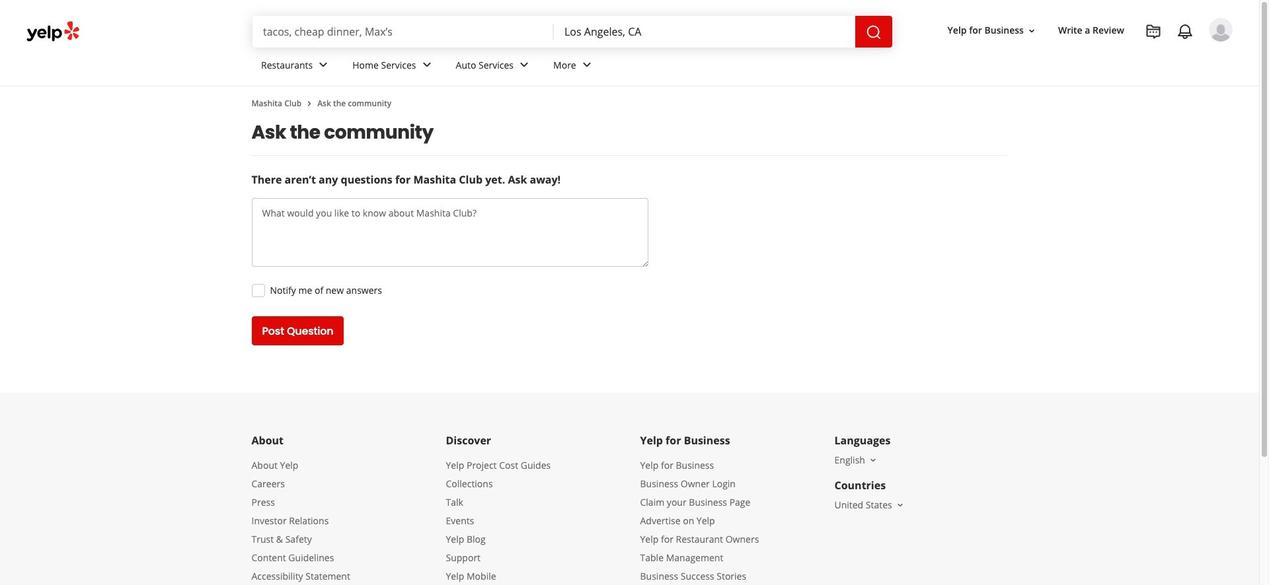 Task type: vqa. For each thing, say whether or not it's contained in the screenshot.
Photo of Alex C.
no



Task type: describe. For each thing, give the bounding box(es) containing it.
What would you like to know about Mashita Club? text field
[[252, 198, 648, 267]]

business categories element
[[251, 48, 1233, 86]]

notifications image
[[1178, 24, 1194, 40]]

search image
[[866, 24, 882, 40]]

1 24 chevron down v2 image from the left
[[316, 57, 331, 73]]

16 chevron right v2 image
[[304, 98, 315, 109]]

16 chevron down v2 image
[[895, 501, 906, 511]]

Near text field
[[565, 24, 845, 39]]

16 chevron down v2 image
[[1027, 26, 1038, 36]]

2 24 chevron down v2 image from the left
[[517, 57, 532, 73]]



Task type: locate. For each thing, give the bounding box(es) containing it.
none field 'near'
[[565, 24, 845, 39]]

None search field
[[253, 16, 895, 48]]

0 horizontal spatial none field
[[263, 24, 544, 39]]

24 chevron down v2 image
[[419, 57, 435, 73], [579, 57, 595, 73]]

Find text field
[[263, 24, 544, 39]]

none field find
[[263, 24, 544, 39]]

jacob s. image
[[1210, 18, 1233, 42]]

2 24 chevron down v2 image from the left
[[579, 57, 595, 73]]

0 horizontal spatial 24 chevron down v2 image
[[316, 57, 331, 73]]

24 chevron down v2 image
[[316, 57, 331, 73], [517, 57, 532, 73]]

1 horizontal spatial none field
[[565, 24, 845, 39]]

2 none field from the left
[[565, 24, 845, 39]]

0 horizontal spatial 24 chevron down v2 image
[[419, 57, 435, 73]]

user actions element
[[938, 17, 1252, 98]]

projects image
[[1146, 24, 1162, 40]]

None field
[[263, 24, 544, 39], [565, 24, 845, 39]]

1 horizontal spatial 24 chevron down v2 image
[[517, 57, 532, 73]]

1 24 chevron down v2 image from the left
[[419, 57, 435, 73]]

1 horizontal spatial 24 chevron down v2 image
[[579, 57, 595, 73]]

1 none field from the left
[[263, 24, 544, 39]]



